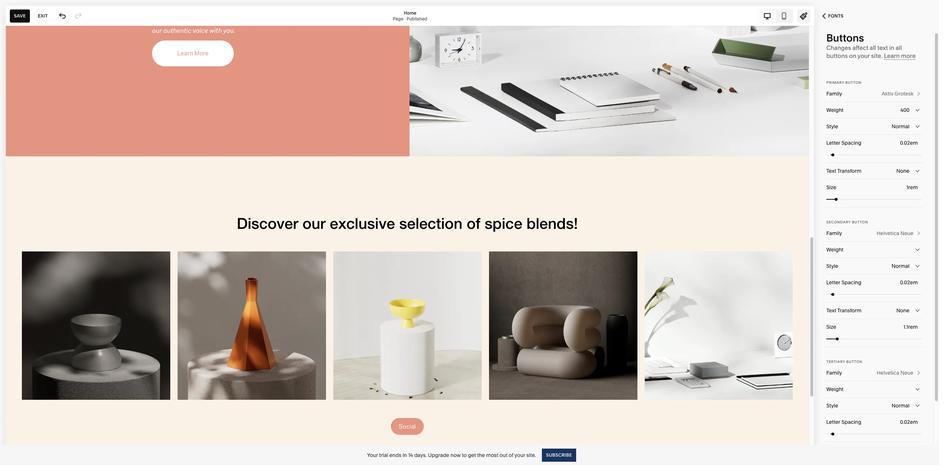 Task type: locate. For each thing, give the bounding box(es) containing it.
more
[[901, 52, 916, 59]]

your right of
[[515, 452, 525, 459]]

site. down text
[[872, 52, 883, 59]]

tab list
[[759, 10, 793, 22]]

of
[[509, 452, 514, 459]]

0 vertical spatial size text field
[[907, 184, 920, 192]]

1 horizontal spatial all
[[896, 44, 902, 51]]

0 vertical spatial text
[[827, 168, 837, 174]]

1 letter spacing from the top
[[827, 140, 862, 146]]

0 vertical spatial normal
[[892, 123, 910, 130]]

1 vertical spatial helvetica neue
[[877, 370, 914, 377]]

Size text field
[[907, 184, 920, 192], [904, 323, 920, 331]]

2 letter from the top
[[827, 279, 841, 286]]

1 vertical spatial transform
[[838, 308, 862, 314]]

home page · published
[[393, 10, 428, 21]]

out
[[500, 452, 508, 459]]

1 vertical spatial letter spacing
[[827, 279, 862, 286]]

1 neue from the top
[[901, 230, 914, 237]]

1 vertical spatial family
[[827, 230, 842, 237]]

style for primary button
[[827, 123, 839, 130]]

spacing
[[842, 140, 862, 146], [842, 279, 862, 286], [842, 419, 862, 426]]

helvetica neue for tertiary button
[[877, 370, 914, 377]]

3 spacing from the top
[[842, 419, 862, 426]]

fonts
[[829, 13, 844, 19]]

text transform
[[827, 168, 862, 174], [827, 308, 862, 314]]

3 normal from the top
[[892, 403, 910, 409]]

0 vertical spatial letter spacing
[[827, 140, 862, 146]]

2 text from the top
[[827, 308, 837, 314]]

3 letter spacing range field from the top
[[827, 426, 922, 442]]

0 vertical spatial your
[[858, 52, 870, 59]]

1 text from the top
[[827, 168, 837, 174]]

1 all from the left
[[870, 44, 876, 51]]

weight down "secondary"
[[827, 247, 844, 253]]

2 weight from the top
[[827, 247, 844, 253]]

2 text transform from the top
[[827, 308, 862, 314]]

in up learn
[[890, 44, 895, 51]]

letter spacing range field for tertiary button
[[827, 426, 922, 442]]

weight
[[827, 107, 844, 113], [827, 247, 844, 253], [827, 386, 844, 393]]

0 vertical spatial size
[[827, 184, 837, 191]]

button
[[846, 81, 862, 85], [852, 220, 869, 224], [847, 360, 863, 364]]

1 vertical spatial size text field
[[904, 323, 920, 331]]

2 vertical spatial letter spacing
[[827, 419, 862, 426]]

1 normal from the top
[[892, 123, 910, 130]]

1 vertical spatial spacing
[[842, 279, 862, 286]]

0 vertical spatial family
[[827, 90, 842, 97]]

letter spacing for secondary
[[827, 279, 862, 286]]

1 size from the top
[[827, 184, 837, 191]]

1 vertical spatial site.
[[527, 452, 536, 459]]

secondary button
[[827, 220, 869, 224]]

2 letter spacing text field from the top
[[900, 418, 920, 426]]

exit button
[[34, 9, 52, 22]]

family down "secondary"
[[827, 230, 842, 237]]

1 style from the top
[[827, 123, 839, 130]]

2 letter spacing range field from the top
[[827, 287, 922, 303]]

size
[[827, 184, 837, 191], [827, 324, 837, 331]]

2 vertical spatial letter
[[827, 419, 841, 426]]

buttons
[[827, 32, 864, 44]]

text
[[827, 168, 837, 174], [827, 308, 837, 314]]

0 vertical spatial spacing
[[842, 140, 862, 146]]

3 letter from the top
[[827, 419, 841, 426]]

1 letter spacing range field from the top
[[827, 147, 922, 163]]

1 vertical spatial helvetica
[[877, 370, 900, 377]]

none for grotesk
[[897, 168, 910, 174]]

helvetica
[[877, 230, 900, 237], [877, 370, 900, 377]]

1 vertical spatial letter
[[827, 279, 841, 286]]

changes
[[827, 44, 852, 51]]

button right the primary
[[846, 81, 862, 85]]

2 style from the top
[[827, 263, 839, 270]]

1 text transform from the top
[[827, 168, 862, 174]]

letter spacing text field for helvetica neue
[[900, 418, 920, 426]]

0 vertical spatial helvetica neue
[[877, 230, 914, 237]]

1 horizontal spatial in
[[890, 44, 895, 51]]

family
[[827, 90, 842, 97], [827, 230, 842, 237], [827, 370, 842, 377]]

2 vertical spatial button
[[847, 360, 863, 364]]

transform for aktiv grotesk
[[838, 168, 862, 174]]

0 vertical spatial button
[[846, 81, 862, 85]]

2 size range field from the top
[[827, 331, 922, 347]]

normal for tertiary button
[[892, 403, 910, 409]]

in inside changes affect all text in all buttons on your site.
[[890, 44, 895, 51]]

1 vertical spatial text transform
[[827, 308, 862, 314]]

0 vertical spatial none
[[897, 168, 910, 174]]

2 helvetica from the top
[[877, 370, 900, 377]]

text transform for helvetica
[[827, 308, 862, 314]]

0 vertical spatial text transform
[[827, 168, 862, 174]]

2 vertical spatial letter spacing range field
[[827, 426, 922, 442]]

1 vertical spatial weight
[[827, 247, 844, 253]]

buttons
[[827, 52, 848, 59]]

None field
[[827, 102, 922, 118], [827, 119, 922, 135], [827, 163, 922, 179], [827, 258, 922, 274], [827, 303, 922, 319], [827, 398, 922, 414], [827, 443, 922, 459], [827, 102, 922, 118], [827, 119, 922, 135], [827, 163, 922, 179], [827, 258, 922, 274], [827, 303, 922, 319], [827, 398, 922, 414], [827, 443, 922, 459]]

2 vertical spatial family
[[827, 370, 842, 377]]

0 vertical spatial letter spacing text field
[[900, 139, 920, 147]]

1 vertical spatial none
[[897, 308, 910, 314]]

1 vertical spatial normal
[[892, 263, 910, 270]]

2 vertical spatial normal
[[892, 403, 910, 409]]

Size range field
[[827, 191, 922, 207], [827, 331, 922, 347]]

size text field for helvetica neue
[[904, 323, 920, 331]]

3 style from the top
[[827, 403, 839, 409]]

1 spacing from the top
[[842, 140, 862, 146]]

family down tertiary at the right bottom of the page
[[827, 370, 842, 377]]

transform for helvetica neue
[[838, 308, 862, 314]]

weight down tertiary at the right bottom of the page
[[827, 386, 844, 393]]

normal
[[892, 123, 910, 130], [892, 263, 910, 270], [892, 403, 910, 409]]

subscribe button
[[542, 449, 576, 462]]

3 family from the top
[[827, 370, 842, 377]]

1 vertical spatial your
[[515, 452, 525, 459]]

letter for secondary button
[[827, 279, 841, 286]]

weight field for tertiary button
[[827, 382, 922, 398]]

1 vertical spatial button
[[852, 220, 869, 224]]

2 helvetica neue from the top
[[877, 370, 914, 377]]

2 vertical spatial weight
[[827, 386, 844, 393]]

1 size range field from the top
[[827, 191, 922, 207]]

size range field for helvetica neue
[[827, 331, 922, 347]]

helvetica neue for secondary button
[[877, 230, 914, 237]]

in
[[890, 44, 895, 51], [403, 452, 407, 459]]

learn
[[884, 52, 900, 59]]

2 size from the top
[[827, 324, 837, 331]]

button for tertiary button
[[847, 360, 863, 364]]

0 horizontal spatial your
[[515, 452, 525, 459]]

0 vertical spatial size range field
[[827, 191, 922, 207]]

size up tertiary at the right bottom of the page
[[827, 324, 837, 331]]

none
[[897, 168, 910, 174], [897, 308, 910, 314]]

400
[[901, 107, 910, 113]]

2 weight field from the top
[[827, 382, 922, 398]]

family down the primary
[[827, 90, 842, 97]]

ends
[[390, 452, 402, 459]]

normal for secondary button
[[892, 263, 910, 270]]

0 vertical spatial in
[[890, 44, 895, 51]]

2 letter spacing from the top
[[827, 279, 862, 286]]

style
[[827, 123, 839, 130], [827, 263, 839, 270], [827, 403, 839, 409]]

button for primary button
[[846, 81, 862, 85]]

letter spacing range field for primary button
[[827, 147, 922, 163]]

0 vertical spatial weight field
[[827, 242, 922, 258]]

2 spacing from the top
[[842, 279, 862, 286]]

neue for tertiary button
[[901, 370, 914, 377]]

1 vertical spatial neue
[[901, 370, 914, 377]]

days.
[[414, 452, 427, 459]]

0 vertical spatial letter
[[827, 140, 841, 146]]

1 helvetica from the top
[[877, 230, 900, 237]]

letter spacing
[[827, 140, 862, 146], [827, 279, 862, 286], [827, 419, 862, 426]]

1 weight field from the top
[[827, 242, 922, 258]]

1 vertical spatial size
[[827, 324, 837, 331]]

site.
[[872, 52, 883, 59], [527, 452, 536, 459]]

1 vertical spatial letter spacing text field
[[900, 418, 920, 426]]

text for aktiv
[[827, 168, 837, 174]]

subscribe
[[546, 453, 572, 458]]

2 family from the top
[[827, 230, 842, 237]]

1 vertical spatial in
[[403, 452, 407, 459]]

1 vertical spatial weight field
[[827, 382, 922, 398]]

Letter Spacing text field
[[900, 279, 920, 287]]

0 vertical spatial helvetica
[[877, 230, 900, 237]]

0 vertical spatial transform
[[838, 168, 862, 174]]

all
[[870, 44, 876, 51], [896, 44, 902, 51]]

Weight field
[[827, 242, 922, 258], [827, 382, 922, 398]]

1 helvetica neue from the top
[[877, 230, 914, 237]]

site. inside changes affect all text in all buttons on your site.
[[872, 52, 883, 59]]

1 vertical spatial letter spacing range field
[[827, 287, 922, 303]]

text for helvetica
[[827, 308, 837, 314]]

size for helvetica neue
[[827, 324, 837, 331]]

1 horizontal spatial your
[[858, 52, 870, 59]]

save
[[14, 13, 26, 18]]

letter for tertiary button
[[827, 419, 841, 426]]

0 vertical spatial neue
[[901, 230, 914, 237]]

button for secondary button
[[852, 220, 869, 224]]

3 weight from the top
[[827, 386, 844, 393]]

family for primary
[[827, 90, 842, 97]]

0 horizontal spatial all
[[870, 44, 876, 51]]

1 horizontal spatial site.
[[872, 52, 883, 59]]

your down 'affect'
[[858, 52, 870, 59]]

button right "secondary"
[[852, 220, 869, 224]]

1 transform from the top
[[838, 168, 862, 174]]

0 vertical spatial weight
[[827, 107, 844, 113]]

to
[[462, 452, 467, 459]]

1 vertical spatial text
[[827, 308, 837, 314]]

Letter Spacing text field
[[900, 139, 920, 147], [900, 418, 920, 426]]

1 weight from the top
[[827, 107, 844, 113]]

2 normal from the top
[[892, 263, 910, 270]]

1 vertical spatial style
[[827, 263, 839, 270]]

1 family from the top
[[827, 90, 842, 97]]

helvetica neue
[[877, 230, 914, 237], [877, 370, 914, 377]]

button right tertiary at the right bottom of the page
[[847, 360, 863, 364]]

all up learn more
[[896, 44, 902, 51]]

letter
[[827, 140, 841, 146], [827, 279, 841, 286], [827, 419, 841, 426]]

site. right of
[[527, 452, 536, 459]]

2 transform from the top
[[838, 308, 862, 314]]

transform
[[838, 168, 862, 174], [838, 308, 862, 314]]

1 none from the top
[[897, 168, 910, 174]]

1 letter from the top
[[827, 140, 841, 146]]

1 letter spacing text field from the top
[[900, 139, 920, 147]]

2 none from the top
[[897, 308, 910, 314]]

weight down the primary
[[827, 107, 844, 113]]

primary
[[827, 81, 845, 85]]

0 vertical spatial letter spacing range field
[[827, 147, 922, 163]]

3 letter spacing from the top
[[827, 419, 862, 426]]

neue
[[901, 230, 914, 237], [901, 370, 914, 377]]

Letter Spacing range field
[[827, 147, 922, 163], [827, 287, 922, 303], [827, 426, 922, 442]]

all left text
[[870, 44, 876, 51]]

spacing for tertiary
[[842, 419, 862, 426]]

2 vertical spatial spacing
[[842, 419, 862, 426]]

0 vertical spatial site.
[[872, 52, 883, 59]]

1 vertical spatial size range field
[[827, 331, 922, 347]]

2 neue from the top
[[901, 370, 914, 377]]

size up "secondary"
[[827, 184, 837, 191]]

2 vertical spatial style
[[827, 403, 839, 409]]

published
[[407, 16, 428, 21]]

your
[[858, 52, 870, 59], [515, 452, 525, 459]]

in left 14 on the left bottom of page
[[403, 452, 407, 459]]

0 vertical spatial style
[[827, 123, 839, 130]]

14
[[408, 452, 413, 459]]



Task type: vqa. For each thing, say whether or not it's contained in the screenshot.


Task type: describe. For each thing, give the bounding box(es) containing it.
upgrade
[[428, 452, 449, 459]]

learn more link
[[884, 52, 916, 60]]

aktiv grotesk
[[882, 90, 914, 97]]

letter spacing range field for secondary button
[[827, 287, 922, 303]]

most
[[486, 452, 499, 459]]

2 all from the left
[[896, 44, 902, 51]]

spacing for secondary
[[842, 279, 862, 286]]

tertiary button
[[827, 360, 863, 364]]

0 horizontal spatial site.
[[527, 452, 536, 459]]

secondary
[[827, 220, 851, 224]]

helvetica for tertiary button
[[877, 370, 900, 377]]

normal for primary button
[[892, 123, 910, 130]]

size text field for aktiv grotesk
[[907, 184, 920, 192]]

family for tertiary
[[827, 370, 842, 377]]

get
[[468, 452, 476, 459]]

trial
[[379, 452, 388, 459]]

text
[[878, 44, 888, 51]]

affect
[[853, 44, 869, 51]]

tertiary
[[827, 360, 846, 364]]

none for neue
[[897, 308, 910, 314]]

letter spacing text field for aktiv grotesk
[[900, 139, 920, 147]]

letter spacing for tertiary
[[827, 419, 862, 426]]

fonts button
[[815, 8, 852, 24]]

aktiv
[[882, 90, 894, 97]]

page
[[393, 16, 404, 21]]

the
[[477, 452, 485, 459]]

your trial ends in 14 days. upgrade now to get the most out of your site.
[[367, 452, 536, 459]]

weight field for secondary button
[[827, 242, 922, 258]]

exit
[[38, 13, 48, 18]]

style for tertiary button
[[827, 403, 839, 409]]

weight for secondary button
[[827, 247, 844, 253]]

save button
[[10, 9, 30, 22]]

weight for primary button
[[827, 107, 844, 113]]

letter for primary button
[[827, 140, 841, 146]]

spacing for primary
[[842, 140, 862, 146]]

home
[[404, 10, 417, 16]]

grotesk
[[895, 90, 914, 97]]

learn more
[[884, 52, 916, 59]]

text transform for aktiv
[[827, 168, 862, 174]]

now
[[451, 452, 461, 459]]

neue for secondary button
[[901, 230, 914, 237]]

size range field for aktiv grotesk
[[827, 191, 922, 207]]

changes affect all text in all buttons on your site.
[[827, 44, 902, 59]]

size for aktiv grotesk
[[827, 184, 837, 191]]

·
[[405, 16, 406, 21]]

style for secondary button
[[827, 263, 839, 270]]

on
[[850, 52, 857, 59]]

0 horizontal spatial in
[[403, 452, 407, 459]]

helvetica for secondary button
[[877, 230, 900, 237]]

family for secondary
[[827, 230, 842, 237]]

your
[[367, 452, 378, 459]]

your inside changes affect all text in all buttons on your site.
[[858, 52, 870, 59]]

primary button
[[827, 81, 862, 85]]

weight for tertiary button
[[827, 386, 844, 393]]

letter spacing for primary
[[827, 140, 862, 146]]



